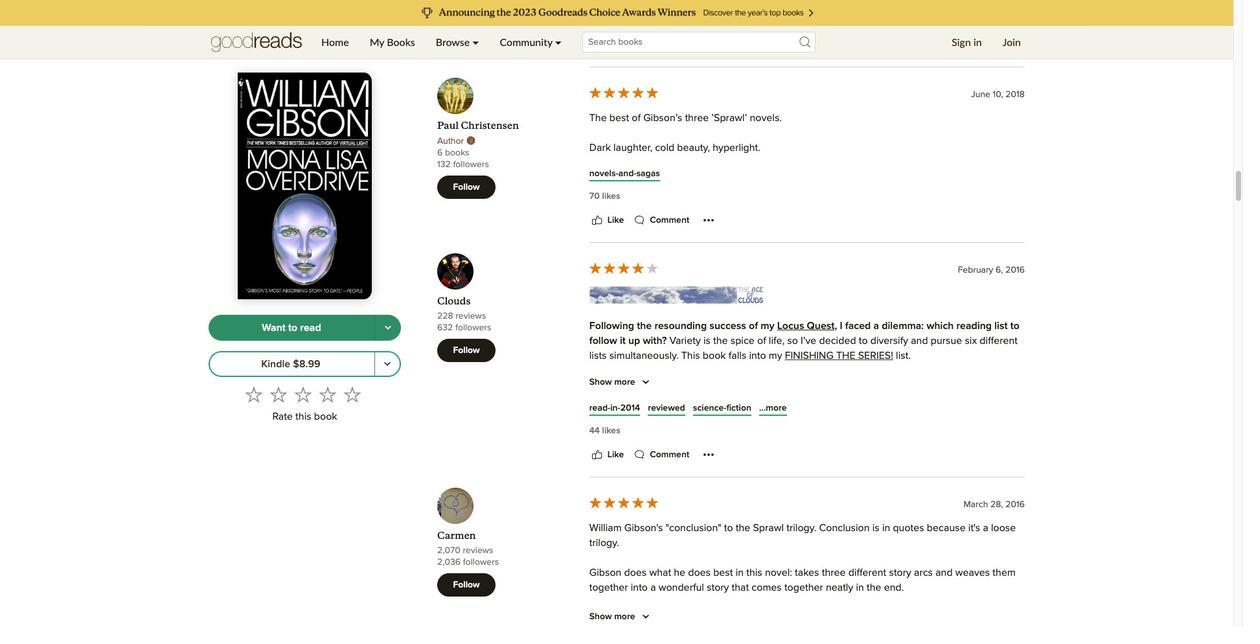 Task type: locate. For each thing, give the bounding box(es) containing it.
a left loose
[[983, 523, 989, 533]]

1 vertical spatial this
[[296, 412, 311, 422]]

the right on
[[904, 395, 918, 406]]

0 vertical spatial all
[[670, 395, 681, 406]]

3 follow button from the top
[[437, 573, 496, 597]]

▾
[[472, 36, 479, 48], [555, 36, 562, 48]]

follow inside review by clouds 'element'
[[453, 346, 480, 355]]

wasn't
[[769, 440, 798, 450]]

reviews down carmen "link"
[[463, 546, 493, 555]]

in inside that it wasn't "a direct sequel - it doesn't pick-up the same characters - but it's set in the same world, orbiting the same scene, with some common threads." proves me utterly wrong!
[[694, 455, 702, 465]]

1 vertical spatial up
[[945, 440, 957, 450]]

'thriller'
[[671, 604, 703, 614]]

like for clouds
[[608, 450, 624, 459]]

pick-
[[923, 440, 945, 450]]

1 horizontal spatial me
[[722, 470, 736, 480]]

1 follow from the top
[[453, 183, 480, 192]]

, inside , plus a few fresh faces, then treated to a ranging tour though gibson's seedy world of cyberpunk espionage.
[[726, 529, 728, 540]]

to down faced
[[859, 336, 868, 346]]

2 vertical spatial i
[[589, 440, 592, 450]]

gibson's up seedy
[[624, 523, 663, 533]]

does
[[624, 568, 647, 578], [688, 568, 711, 578]]

show more button
[[589, 375, 653, 390], [589, 609, 653, 625]]

same
[[977, 440, 1001, 450], [722, 455, 746, 465], [834, 455, 858, 465]]

review by carmen element
[[437, 488, 1025, 627]]

browse ▾
[[436, 36, 479, 48]]

the inside i loves me a good series! but i'm terrible for starting a new series before finishing my last - so this reading list is all about trying to close out those series i've got on the go...
[[904, 395, 918, 406]]

1 horizontal spatial book
[[703, 351, 726, 361]]

show more inside review by clouds 'element'
[[589, 378, 635, 387]]

1 vertical spatial it's
[[968, 523, 980, 533]]

gibson's
[[643, 113, 682, 123]]

follow for paul christensen
[[453, 183, 480, 192]]

0 horizontal spatial all
[[653, 514, 664, 525]]

follow inside review by carmen element
[[453, 581, 480, 590]]

comment button for clouds
[[632, 447, 690, 463]]

comment inside review by clouds 'element'
[[650, 450, 690, 459]]

is down following the resounding success of my locus quest at the bottom
[[704, 336, 711, 346]]

$8.99
[[293, 359, 321, 369]]

1 show from the top
[[589, 378, 612, 387]]

like button
[[589, 37, 624, 53], [589, 213, 624, 228], [589, 447, 624, 463]]

2 horizontal spatial and
[[936, 568, 953, 578]]

trilogy.
[[787, 523, 817, 533], [589, 538, 619, 548]]

of inside review by paul christensen element
[[632, 113, 641, 123]]

of right the daughter
[[811, 612, 820, 623]]

in right set
[[694, 455, 702, 465]]

1 vertical spatial ,
[[726, 529, 728, 540]]

reviews inside carmen 2,070 reviews 2,036 followers
[[463, 546, 493, 555]]

1 vertical spatial me
[[722, 470, 736, 480]]

None search field
[[572, 32, 826, 52]]

2 vertical spatial this
[[746, 568, 762, 578]]

show more left the tense,
[[589, 612, 635, 621]]

2 rating 5 out of 5 image from the top
[[588, 496, 659, 510]]

we're
[[758, 514, 784, 525]]

1 vertical spatial follow button
[[437, 339, 496, 362]]

show down gibson
[[589, 612, 612, 621]]

i said in my review of
[[589, 440, 687, 450]]

3 follow from the top
[[453, 581, 480, 590]]

different up end. in the bottom of the page
[[848, 568, 886, 578]]

followers down books
[[453, 160, 489, 169]]

up inside the , i faced a dilemma: which reading list to follow it up with?
[[628, 336, 640, 346]]

2 show from the top
[[589, 612, 612, 621]]

show inside review by carmen element
[[589, 612, 612, 621]]

70 likes
[[589, 192, 620, 201]]

follow inside review by paul christensen element
[[453, 183, 480, 192]]

1 show more button from the top
[[589, 375, 653, 390]]

follow button for paul christensen
[[437, 176, 496, 199]]

0 vertical spatial like
[[608, 40, 624, 49]]

and
[[911, 336, 928, 346], [655, 529, 672, 540], [936, 568, 953, 578]]

in right sign
[[974, 36, 982, 48]]

followers right 2,036
[[463, 558, 499, 567]]

goodreads author image
[[466, 136, 475, 145]]

for
[[773, 380, 786, 391]]

characters inside that it wasn't "a direct sequel - it doesn't pick-up the same characters - but it's set in the same world, orbiting the same scene, with some common threads." proves me utterly wrong!
[[589, 455, 637, 465]]

world
[[661, 544, 686, 555]]

1 vertical spatial show
[[589, 612, 612, 621]]

is right who
[[740, 612, 747, 623]]

44
[[589, 426, 600, 435]]

0 vertical spatial so
[[787, 336, 798, 346]]

seedy
[[631, 544, 658, 555]]

them
[[993, 568, 1016, 578]]

1 vertical spatial follow
[[453, 346, 480, 355]]

1 vertical spatial 2016
[[1006, 500, 1025, 509]]

followers right the 632
[[455, 323, 491, 332]]

best
[[610, 113, 629, 123], [713, 568, 733, 578]]

it's left set
[[663, 455, 675, 465]]

with up then
[[830, 514, 849, 525]]

a left ranging
[[904, 529, 910, 540]]

follow button for clouds
[[437, 339, 496, 362]]

like button down 44 likes button
[[589, 447, 624, 463]]

want to read button
[[209, 315, 375, 341]]

in left "quotes"
[[882, 523, 890, 533]]

list
[[995, 321, 1008, 331], [645, 395, 658, 406]]

is down good
[[661, 395, 668, 406]]

likes inside review by clouds 'element'
[[602, 426, 621, 435]]

- right the last
[[992, 380, 995, 391]]

0 horizontal spatial into
[[631, 583, 648, 593]]

121
[[589, 16, 602, 25]]

the inside william gibson's "conclusion" to the sprawl trilogy. conclusion is in quotes because it's a loose trilogy.
[[736, 523, 750, 533]]

likes for clouds
[[602, 426, 621, 435]]

quotes
[[893, 523, 924, 533]]

1 horizontal spatial best
[[713, 568, 733, 578]]

sign in
[[952, 36, 982, 48]]

1 horizontal spatial so
[[998, 380, 1008, 391]]

1 vertical spatial gibson's
[[589, 544, 628, 555]]

2 horizontal spatial same
[[977, 440, 1001, 450]]

my inside variety is the spice of life, so i've decided to diversify and pursue six different lists simultaneously. this book falls into my
[[769, 351, 782, 361]]

good
[[646, 380, 670, 391]]

a inside william gibson's "conclusion" to the sprawl trilogy. conclusion is in quotes because it's a loose trilogy.
[[983, 523, 989, 533]]

to up the cyberpunk
[[724, 523, 733, 533]]

show more button inside review by clouds 'element'
[[589, 375, 653, 390]]

1 vertical spatial likes
[[602, 192, 620, 201]]

this right rate
[[296, 412, 311, 422]]

0 horizontal spatial and
[[655, 529, 672, 540]]

2 ▾ from the left
[[555, 36, 562, 48]]

series down new
[[824, 395, 851, 406]]

i up "decided"
[[840, 321, 843, 331]]

1 vertical spatial reading
[[608, 395, 643, 406]]

like inside review by clouds 'element'
[[608, 450, 624, 459]]

so down locus
[[787, 336, 798, 346]]

key
[[851, 514, 867, 525]]

this up the comes
[[746, 568, 762, 578]]

into right falls
[[749, 351, 766, 361]]

follow down 2,036
[[453, 581, 480, 590]]

with inside that it wasn't "a direct sequel - it doesn't pick-up the same characters - but it's set in the same world, orbiting the same scene, with some common threads." proves me utterly wrong!
[[893, 455, 912, 465]]

paul
[[437, 119, 459, 132]]

. we're re-united with key characters from both and
[[652, 514, 964, 540]]

like inside review by paul christensen element
[[608, 216, 624, 225]]

follow button inside review by paul christensen element
[[437, 176, 496, 199]]

of right world
[[689, 544, 698, 555]]

into inside variety is the spice of life, so i've decided to diversify and pursue six different lists simultaneously. this book falls into my
[[749, 351, 766, 361]]

2 does from the left
[[688, 568, 711, 578]]

my up life, on the bottom right of page
[[761, 321, 775, 331]]

of left gibson's
[[632, 113, 641, 123]]

2 follow from the top
[[453, 346, 480, 355]]

my down life, on the bottom right of page
[[769, 351, 782, 361]]

2 like from the top
[[608, 216, 624, 225]]

0 horizontal spatial with
[[830, 514, 849, 525]]

1 vertical spatial like button
[[589, 213, 624, 228]]

and inside . we're re-united with key characters from both and
[[655, 529, 672, 540]]

2 vertical spatial follow button
[[437, 573, 496, 597]]

like inside review by lyn element
[[608, 40, 624, 49]]

it down following
[[620, 336, 626, 346]]

0 vertical spatial 2016
[[1006, 265, 1025, 274]]

3 like button from the top
[[589, 447, 624, 463]]

me right loves
[[621, 380, 635, 391]]

that
[[741, 440, 758, 450], [732, 583, 749, 593]]

1 horizontal spatial together
[[785, 583, 823, 593]]

0 horizontal spatial trilogy.
[[589, 538, 619, 548]]

1 horizontal spatial series
[[855, 380, 882, 391]]

132
[[437, 160, 451, 169]]

comment inside review by paul christensen element
[[650, 216, 690, 225]]

1 vertical spatial i
[[589, 380, 592, 391]]

1 does from the left
[[624, 568, 647, 578]]

1 vertical spatial so
[[998, 380, 1008, 391]]

0 vertical spatial different
[[980, 336, 1018, 346]]

0 vertical spatial show
[[589, 378, 612, 387]]

story up end. in the bottom of the page
[[889, 568, 911, 578]]

0 horizontal spatial series
[[824, 395, 851, 406]]

0 horizontal spatial reading
[[608, 395, 643, 406]]

same down sequel
[[834, 455, 858, 465]]

and right arcs
[[936, 568, 953, 578]]

reviews down clouds link
[[456, 312, 486, 321]]

0 horizontal spatial this
[[296, 412, 311, 422]]

does right he
[[688, 568, 711, 578]]

same up threads."
[[977, 440, 1001, 450]]

0 horizontal spatial book
[[314, 412, 337, 422]]

1 vertical spatial best
[[713, 568, 733, 578]]

world,
[[749, 455, 777, 465]]

want to read
[[262, 322, 321, 333]]

the left end. in the bottom of the page
[[867, 583, 881, 593]]

1 ▾ from the left
[[472, 36, 479, 48]]

sprawl,
[[618, 514, 651, 525]]

in inside william gibson's "conclusion" to the sprawl trilogy. conclusion is in quotes because it's a loose trilogy.
[[882, 523, 890, 533]]

out
[[779, 395, 793, 406]]

simultaneously.
[[609, 351, 679, 361]]

march 28, 2016
[[964, 500, 1025, 509]]

loose
[[991, 523, 1016, 533]]

followers inside 6 books 132 followers
[[453, 160, 489, 169]]

series!
[[673, 380, 702, 391]]

the up with?
[[637, 321, 652, 331]]

the best of gibson's three 'sprawl' novels.
[[589, 113, 782, 123]]

story up climax.
[[707, 583, 729, 593]]

me inside that it wasn't "a direct sequel - it doesn't pick-up the same characters - but it's set in the same world, orbiting the same scene, with some common threads." proves me utterly wrong!
[[722, 470, 736, 480]]

0 vertical spatial comment button
[[632, 213, 690, 228]]

is right kumiko
[[626, 612, 633, 623]]

that up world,
[[741, 440, 758, 450]]

0 vertical spatial into
[[749, 351, 766, 361]]

0 vertical spatial likes
[[604, 16, 622, 25]]

rating 5 out of 5 image for carmen
[[588, 496, 659, 510]]

1 vertical spatial rating 5 out of 5 image
[[588, 496, 659, 510]]

followers for carmen
[[463, 558, 499, 567]]

0 vertical spatial show more button
[[589, 375, 653, 390]]

review by paul christensen element
[[437, 78, 1025, 253]]

of inside kumiko is a young teenager who is the daughter of a powerful yakuza. she's sent to england to
[[811, 612, 820, 623]]

1 horizontal spatial characters
[[870, 514, 918, 525]]

1 horizontal spatial list
[[995, 321, 1008, 331]]

0 vertical spatial me
[[621, 380, 635, 391]]

novels.
[[750, 113, 782, 123]]

kumiko
[[589, 612, 623, 623]]

teenager
[[675, 612, 716, 623]]

0 vertical spatial follow
[[453, 183, 480, 192]]

up inside that it wasn't "a direct sequel - it doesn't pick-up the same characters - but it's set in the same world, orbiting the same scene, with some common threads." proves me utterly wrong!
[[945, 440, 957, 450]]

1 vertical spatial show more
[[589, 612, 635, 621]]

likes inside review by lyn element
[[604, 16, 622, 25]]

best right the
[[610, 113, 629, 123]]

3 like from the top
[[608, 450, 624, 459]]

with?
[[643, 336, 667, 346]]

into inside gibson does what he does best in this novel: takes three different story arcs and weaves them together into a wonderful story that comes together neatly in the end.
[[631, 583, 648, 593]]

reading
[[957, 321, 992, 331], [608, 395, 643, 406]]

like down said
[[608, 450, 624, 459]]

profile image for carmen. image
[[437, 488, 474, 524]]

, plus a few fresh faces, then treated to a ranging tour though gibson's seedy world of cyberpunk espionage.
[[589, 529, 1002, 555]]

1 vertical spatial followers
[[455, 323, 491, 332]]

0 vertical spatial rating 5 out of 5 image
[[588, 86, 659, 100]]

different inside variety is the spice of life, so i've decided to diversify and pursue six different lists simultaneously. this book falls into my
[[980, 336, 1018, 346]]

0 vertical spatial i
[[840, 321, 843, 331]]

i left loves
[[589, 380, 592, 391]]

2 like button from the top
[[589, 213, 624, 228]]

1 horizontal spatial with
[[893, 455, 912, 465]]

is inside variety is the spice of life, so i've decided to diversify and pursue six different lists simultaneously. this book falls into my
[[704, 336, 711, 346]]

likes up said
[[602, 426, 621, 435]]

1 vertical spatial three
[[822, 568, 846, 578]]

likes right the 121
[[604, 16, 622, 25]]

i inside i loves me a good series! but i'm terrible for starting a new series before finishing my last - so this reading list is all about trying to close out those series i've got on the go...
[[589, 380, 592, 391]]

me inside i loves me a good series! but i'm terrible for starting a new series before finishing my last - so this reading list is all about trying to close out those series i've got on the go...
[[621, 380, 635, 391]]

gibson
[[589, 568, 622, 578]]

0 vertical spatial series
[[855, 380, 882, 391]]

sent
[[937, 612, 956, 623]]

follow down 6 books 132 followers
[[453, 183, 480, 192]]

together
[[589, 583, 628, 593], [785, 583, 823, 593]]

followers inside clouds 228 reviews 632 followers
[[455, 323, 491, 332]]

1 vertical spatial reviews
[[463, 546, 493, 555]]

0 vertical spatial followers
[[453, 160, 489, 169]]

rating 5 out of 5 image up sprawl,
[[588, 496, 659, 510]]

2 comment button from the top
[[632, 447, 690, 463]]

it inside the , i faced a dilemma: which reading list to follow it up with?
[[620, 336, 626, 346]]

gibson's down william
[[589, 544, 628, 555]]

▾ right browse
[[472, 36, 479, 48]]

1 vertical spatial different
[[848, 568, 886, 578]]

1 vertical spatial story
[[707, 583, 729, 593]]

0 horizontal spatial does
[[624, 568, 647, 578]]

follow button down 2,036
[[437, 573, 496, 597]]

i'm
[[723, 380, 736, 391]]

show for carmen
[[589, 612, 612, 621]]

0 horizontal spatial it
[[620, 336, 626, 346]]

likes inside review by paul christensen element
[[602, 192, 620, 201]]

rate 2 out of 5 image
[[270, 386, 287, 403]]

2 show more button from the top
[[589, 609, 653, 625]]

70 likes button
[[589, 190, 620, 203]]

a
[[874, 321, 879, 331], [638, 380, 644, 391], [825, 380, 830, 391], [983, 523, 989, 533], [752, 529, 758, 540], [904, 529, 910, 540], [675, 574, 681, 584], [651, 583, 656, 593], [664, 589, 669, 599], [635, 612, 641, 623], [823, 612, 828, 623]]

june 10, 2018 link
[[971, 90, 1025, 99]]

2 comment from the top
[[650, 450, 690, 459]]

three up neatly
[[822, 568, 846, 578]]

quest
[[807, 321, 835, 331]]

▾ for browse ▾
[[472, 36, 479, 48]]

more inside review by clouds 'element'
[[614, 378, 635, 387]]

fresh
[[780, 529, 802, 540]]

0 horizontal spatial characters
[[589, 455, 637, 465]]

best inside gibson does what he does best in this novel: takes three different story arcs and weaves them together into a wonderful story that comes together neatly in the end.
[[713, 568, 733, 578]]

like down 121 likes button on the top of the page
[[608, 40, 624, 49]]

this inside i loves me a good series! but i'm terrible for starting a new series before finishing my last - so this reading list is all about trying to close out those series i've got on the go...
[[589, 395, 605, 406]]

to right treated
[[893, 529, 902, 540]]

followers inside carmen 2,070 reviews 2,036 followers
[[463, 558, 499, 567]]

series up i've
[[855, 380, 882, 391]]

, inside the , i faced a dilemma: which reading list to follow it up with?
[[835, 321, 837, 331]]

does left what
[[624, 568, 647, 578]]

1 vertical spatial series
[[824, 395, 851, 406]]

likes right 70
[[602, 192, 620, 201]]

1 horizontal spatial reading
[[957, 321, 992, 331]]

2 2016 from the top
[[1006, 500, 1025, 509]]

to inside william gibson's "conclusion" to the sprawl trilogy. conclusion is in quotes because it's a loose trilogy.
[[724, 523, 733, 533]]

show more inside review by carmen element
[[589, 612, 635, 621]]

comment for clouds
[[650, 450, 690, 459]]

0 horizontal spatial -
[[640, 455, 643, 465]]

list down good
[[645, 395, 658, 406]]

gibson's inside , plus a few fresh faces, then treated to a ranging tour though gibson's seedy world of cyberpunk espionage.
[[589, 544, 628, 555]]

to inside , plus a few fresh faces, then treated to a ranging tour though gibson's seedy world of cyberpunk espionage.
[[893, 529, 902, 540]]

last
[[974, 380, 989, 391]]

6 books 132 followers
[[437, 148, 489, 169]]

follow button down 6 books 132 followers
[[437, 176, 496, 199]]

rating 5 out of 5 image inside review by carmen element
[[588, 496, 659, 510]]

gibson does what he does best in this novel: takes three different story arcs and weaves them together into a wonderful story that comes together neatly in the end.
[[589, 568, 1016, 593]]

2016 inside review by clouds 'element'
[[1006, 265, 1025, 274]]

0 vertical spatial trilogy.
[[787, 523, 817, 533]]

comment button down reviewed 'link'
[[632, 447, 690, 463]]

show more button up in-
[[589, 375, 653, 390]]

so inside variety is the spice of life, so i've decided to diversify and pursue six different lists simultaneously. this book falls into my
[[787, 336, 798, 346]]

reviews inside clouds 228 reviews 632 followers
[[456, 312, 486, 321]]

1 comment button from the top
[[632, 213, 690, 228]]

1 horizontal spatial all
[[670, 395, 681, 406]]

0 horizontal spatial best
[[610, 113, 629, 123]]

more inside review by carmen element
[[614, 612, 635, 621]]

0 vertical spatial it's
[[663, 455, 675, 465]]

daughter
[[767, 612, 809, 623]]

together down takes
[[785, 583, 823, 593]]

three up 'beauty,'
[[685, 113, 709, 123]]

1 more from the top
[[614, 378, 635, 387]]

0 vertical spatial that
[[741, 440, 758, 450]]

0 vertical spatial comment
[[650, 216, 690, 225]]

2 vertical spatial follow
[[453, 581, 480, 590]]

some
[[915, 455, 940, 465]]

10,
[[993, 90, 1003, 99]]

1 follow button from the top
[[437, 176, 496, 199]]

1 2016 from the top
[[1006, 265, 1025, 274]]

1 vertical spatial into
[[631, 583, 648, 593]]

0 vertical spatial more
[[614, 378, 635, 387]]

0 horizontal spatial together
[[589, 583, 628, 593]]

2016 inside review by carmen element
[[1006, 500, 1025, 509]]

finishing the series! list.
[[785, 351, 911, 361]]

2 horizontal spatial -
[[992, 380, 995, 391]]

show more button inside review by carmen element
[[589, 609, 653, 625]]

up up simultaneously.
[[628, 336, 640, 346]]

join link
[[992, 26, 1031, 58]]

- up scene,
[[874, 440, 877, 450]]

into up the tense,
[[631, 583, 648, 593]]

was
[[655, 574, 673, 584], [643, 589, 661, 599]]

with
[[893, 455, 912, 465], [830, 514, 849, 525]]

2 vertical spatial -
[[640, 455, 643, 465]]

0 horizontal spatial ▾
[[472, 36, 479, 48]]

starting
[[788, 380, 822, 391]]

70
[[589, 192, 600, 201]]

1 horizontal spatial ,
[[835, 321, 837, 331]]

beauty,
[[677, 143, 710, 153]]

my inside i loves me a good series! but i'm terrible for starting a new series before finishing my last - so this reading list is all about trying to close out those series i've got on the go...
[[957, 380, 971, 391]]

threads."
[[984, 455, 1024, 465]]

that it wasn't "a direct sequel - it doesn't pick-up the same characters - but it's set in the same world, orbiting the same scene, with some common threads." proves me utterly wrong!
[[589, 440, 1024, 480]]

show inside review by clouds 'element'
[[589, 378, 612, 387]]

1 vertical spatial and
[[655, 529, 672, 540]]

gibson's inside william gibson's "conclusion" to the sprawl trilogy. conclusion is in quotes because it's a loose trilogy.
[[624, 523, 663, 533]]

2 horizontal spatial it
[[879, 440, 885, 450]]

join
[[1003, 36, 1021, 48]]

was up the tense,
[[643, 589, 661, 599]]

2 more from the top
[[614, 612, 635, 621]]

three inside review by paul christensen element
[[685, 113, 709, 123]]

the down portmanteu.
[[750, 612, 765, 623]]

my left the last
[[957, 380, 971, 391]]

show up the read-
[[589, 378, 612, 387]]

i left said
[[589, 440, 592, 450]]

1 show more from the top
[[589, 378, 635, 387]]

1 horizontal spatial trilogy.
[[787, 523, 817, 533]]

with down doesn't
[[893, 455, 912, 465]]

was a heist story. was a thematic portmanteu. is the tense, 'thriller' climax.
[[611, 574, 769, 614]]

2016 for carmen
[[1006, 500, 1025, 509]]

,
[[835, 321, 837, 331], [726, 529, 728, 540]]

home
[[321, 36, 349, 48]]

go...
[[921, 395, 940, 406]]

6
[[437, 148, 443, 158]]

like down 70 likes button in the top of the page
[[608, 216, 624, 225]]

like for paul christensen
[[608, 216, 624, 225]]

0 vertical spatial with
[[893, 455, 912, 465]]

review by clouds element
[[437, 253, 1025, 627]]

1 horizontal spatial it
[[761, 440, 766, 450]]

so right the last
[[998, 380, 1008, 391]]

2 show more from the top
[[589, 612, 635, 621]]

▾ right community
[[555, 36, 562, 48]]

best down the cyberpunk
[[713, 568, 733, 578]]

1 horizontal spatial three
[[822, 568, 846, 578]]

up up common
[[945, 440, 957, 450]]

characters down said
[[589, 455, 637, 465]]

0 vertical spatial -
[[992, 380, 995, 391]]

february
[[958, 265, 993, 274]]

likes
[[604, 16, 622, 25], [602, 192, 620, 201], [602, 426, 621, 435]]

, left plus
[[726, 529, 728, 540]]

rating 5 out of 5 image
[[588, 86, 659, 100], [588, 496, 659, 510]]

0 vertical spatial story
[[889, 568, 911, 578]]

different inside gibson does what he does best in this novel: takes three different story arcs and weaves them together into a wonderful story that comes together neatly in the end.
[[848, 568, 886, 578]]

all down series!
[[670, 395, 681, 406]]

1 horizontal spatial up
[[945, 440, 957, 450]]

is inside i loves me a good series! but i'm terrible for starting a new series before finishing my last - so this reading list is all about trying to close out those series i've got on the go...
[[661, 395, 668, 406]]

1 comment from the top
[[650, 216, 690, 225]]

1 like from the top
[[608, 40, 624, 49]]

121 likes button
[[589, 14, 622, 27]]

0 horizontal spatial up
[[628, 336, 640, 346]]

to right the england
[[1011, 612, 1020, 623]]

it up world,
[[761, 440, 766, 450]]

want
[[262, 322, 286, 333]]

who
[[718, 612, 738, 623]]

0 vertical spatial list
[[995, 321, 1008, 331]]

0 horizontal spatial list
[[645, 395, 658, 406]]

0 vertical spatial ,
[[835, 321, 837, 331]]

on
[[889, 395, 901, 406]]

1 rating 5 out of 5 image from the top
[[588, 86, 659, 100]]

2 follow button from the top
[[437, 339, 496, 362]]

2016 right the 28,
[[1006, 500, 1025, 509]]

0 vertical spatial book
[[703, 351, 726, 361]]



Task type: vqa. For each thing, say whether or not it's contained in the screenshot.
top 'Likes'
yes



Task type: describe. For each thing, give the bounding box(es) containing it.
finishing the series! link
[[785, 351, 893, 361]]

and inside variety is the spice of life, so i've decided to diversify and pursue six different lists simultaneously. this book falls into my
[[911, 336, 928, 346]]

march 28, 2016 link
[[964, 500, 1025, 509]]

a left young
[[635, 612, 641, 623]]

clouds 228 reviews 632 followers
[[437, 295, 491, 332]]

rating 0 out of 5 group
[[241, 382, 364, 407]]

rating 4 out of 5 image
[[588, 261, 659, 275]]

william gibson's "conclusion" to the sprawl trilogy. conclusion is in quotes because it's a loose trilogy.
[[589, 523, 1016, 548]]

the inside was a heist story. was a thematic portmanteu. is the tense, 'thriller' climax.
[[623, 604, 638, 614]]

a left the heist
[[675, 574, 681, 584]]

profile image for clouds. image
[[437, 253, 474, 290]]

england
[[971, 612, 1008, 623]]

1 vertical spatial trilogy.
[[589, 538, 619, 548]]

to inside the , i faced a dilemma: which reading list to follow it up with?
[[1010, 321, 1020, 331]]

follow button for carmen
[[437, 573, 496, 597]]

that inside gibson does what he does best in this novel: takes three different story arcs and weaves them together into a wonderful story that comes together neatly in the end.
[[732, 583, 749, 593]]

neatly
[[826, 583, 853, 593]]

the right in
[[600, 514, 615, 525]]

what
[[649, 568, 671, 578]]

she's
[[910, 612, 934, 623]]

so inside i loves me a good series! but i'm terrible for starting a new series before finishing my last - so this reading list is all about trying to close out those series i've got on the go...
[[998, 380, 1008, 391]]

cold
[[655, 143, 675, 153]]

rate
[[272, 412, 293, 422]]

a inside gibson does what he does best in this novel: takes three different story arcs and weaves them together into a wonderful story that comes together neatly in the end.
[[651, 583, 656, 593]]

trying
[[712, 395, 738, 406]]

to right the sent
[[959, 612, 968, 623]]

2016 for clouds
[[1006, 265, 1025, 274]]

show more for clouds
[[589, 378, 635, 387]]

Search by book title or ISBN text field
[[582, 32, 816, 52]]

0 vertical spatial was
[[655, 574, 673, 584]]

the inside variety is the spice of life, so i've decided to diversify and pursue six different lists simultaneously. this book falls into my
[[713, 336, 728, 346]]

like button for clouds
[[589, 447, 624, 463]]

profile image for paul christensen. image
[[437, 78, 474, 114]]

the
[[836, 351, 856, 361]]

▾ for community ▾
[[555, 36, 562, 48]]

lists
[[589, 351, 607, 361]]

variety
[[670, 336, 701, 346]]

to right lead
[[717, 514, 726, 525]]

tour
[[950, 529, 968, 540]]

march
[[964, 500, 988, 509]]

home image
[[211, 26, 302, 58]]

community ▾
[[500, 36, 562, 48]]

doesn't
[[887, 440, 921, 450]]

it's inside william gibson's "conclusion" to the sprawl trilogy. conclusion is in quotes because it's a loose trilogy.
[[968, 523, 980, 533]]

of inside variety is the spice of life, so i've decided to diversify and pursue six different lists simultaneously. this book falls into my
[[757, 336, 766, 346]]

roads
[[666, 514, 692, 525]]

locus
[[777, 321, 804, 331]]

a up the tense,
[[664, 589, 669, 599]]

rate this book element
[[209, 382, 401, 427]]

likes for paul christensen
[[602, 192, 620, 201]]

kumiko is a young teenager who is the daughter of a powerful yakuza. she's sent to england to
[[589, 612, 1022, 627]]

fiction
[[727, 404, 751, 413]]

that inside that it wasn't "a direct sequel - it doesn't pick-up the same characters - but it's set in the same world, orbiting the same scene, with some common threads." proves me utterly wrong!
[[741, 440, 758, 450]]

44 likes
[[589, 426, 621, 435]]

kindle $8.99
[[261, 359, 321, 369]]

carmen 2,070 reviews 2,036 followers
[[437, 529, 499, 567]]

like button for paul christensen
[[589, 213, 624, 228]]

thematic
[[672, 589, 711, 599]]

february 6, 2016
[[958, 265, 1025, 274]]

but
[[705, 380, 720, 391]]

arcs
[[914, 568, 933, 578]]

- inside i loves me a good series! but i'm terrible for starting a new series before finishing my last - so this reading list is all about trying to close out those series i've got on the go...
[[992, 380, 995, 391]]

though
[[970, 529, 1002, 540]]

all inside i loves me a good series! but i'm terrible for starting a new series before finishing my last - so this reading list is all about trying to close out those series i've got on the go...
[[670, 395, 681, 406]]

of up set
[[675, 440, 684, 450]]

2 together from the left
[[785, 583, 823, 593]]

review by lyn element
[[437, 0, 1025, 78]]

is inside william gibson's "conclusion" to the sprawl trilogy. conclusion is in quotes because it's a loose trilogy.
[[872, 523, 880, 533]]

my books
[[370, 36, 415, 48]]

follow for carmen
[[453, 581, 480, 590]]

i for of
[[589, 440, 592, 450]]

a left few
[[752, 529, 758, 540]]

faces,
[[805, 529, 832, 540]]

set
[[677, 455, 691, 465]]

and inside gibson does what he does best in this novel: takes three different story arcs and weaves them together into a wonderful story that comes together neatly in the end.
[[936, 568, 953, 578]]

1 vertical spatial was
[[643, 589, 661, 599]]

said
[[595, 440, 613, 450]]

finishing
[[917, 380, 955, 391]]

science-fiction link
[[693, 402, 751, 415]]

browse
[[436, 36, 470, 48]]

reviews for clouds
[[456, 312, 486, 321]]

1 horizontal spatial same
[[834, 455, 858, 465]]

it's inside that it wasn't "a direct sequel - it doesn't pick-up the same characters - but it's set in the same world, orbiting the same scene, with some common threads." proves me utterly wrong!
[[663, 455, 675, 465]]

read-in-2014 link
[[589, 402, 640, 415]]

show more button for clouds
[[589, 375, 653, 390]]

author
[[437, 137, 466, 146]]

laughter,
[[614, 143, 653, 153]]

novel:
[[765, 568, 792, 578]]

to inside i loves me a good series! but i'm terrible for starting a new series before finishing my last - so this reading list is all about trying to close out those series i've got on the go...
[[740, 395, 749, 406]]

rate 4 out of 5 image
[[319, 386, 336, 403]]

reading inside the , i faced a dilemma: which reading list to follow it up with?
[[957, 321, 992, 331]]

in right neatly
[[856, 583, 864, 593]]

six
[[965, 336, 977, 346]]

the up common
[[959, 440, 974, 450]]

both
[[944, 514, 964, 525]]

book inside rate this book element
[[314, 412, 337, 422]]

a left good
[[638, 380, 644, 391]]

list inside the , i faced a dilemma: which reading list to follow it up with?
[[995, 321, 1008, 331]]

life,
[[769, 336, 785, 346]]

science-
[[693, 404, 727, 413]]

this inside gibson does what he does best in this novel: takes three different story arcs and weaves them together into a wonderful story that comes together neatly in the end.
[[746, 568, 762, 578]]

three inside gibson does what he does best in this novel: takes three different story arcs and weaves them together into a wonderful story that comes together neatly in the end.
[[822, 568, 846, 578]]

novels-and-sagas link
[[589, 167, 660, 180]]

this
[[681, 351, 700, 361]]

reading inside i loves me a good series! but i'm terrible for starting a new series before finishing my last - so this reading list is all about trying to close out those series i've got on the go...
[[608, 395, 643, 406]]

community
[[500, 36, 552, 48]]

228
[[437, 312, 453, 321]]

more for carmen
[[614, 612, 635, 621]]

the inside gibson does what he does best in this novel: takes three different story arcs and weaves them together into a wonderful story that comes together neatly in the end.
[[867, 583, 881, 593]]

to inside variety is the spice of life, so i've decided to diversify and pursue six different lists simultaneously. this book falls into my
[[859, 336, 868, 346]]

carmen link
[[437, 529, 476, 542]]

decided
[[819, 336, 856, 346]]

1 vertical spatial all
[[653, 514, 664, 525]]

powerful
[[831, 612, 871, 623]]

comment button for paul christensen
[[632, 213, 690, 228]]

rate this book
[[272, 412, 337, 422]]

i for series!
[[589, 380, 592, 391]]

spice
[[731, 336, 755, 346]]

1 vertical spatial -
[[874, 440, 877, 450]]

common
[[942, 455, 982, 465]]

dilemma:
[[882, 321, 924, 331]]

reviews for carmen
[[463, 546, 493, 555]]

show more button for carmen
[[589, 609, 653, 625]]

june
[[971, 90, 991, 99]]

end.
[[884, 583, 904, 593]]

the inside kumiko is a young teenager who is the daughter of a powerful yakuza. she's sent to england to
[[750, 612, 765, 623]]

show for clouds
[[589, 378, 612, 387]]

0 horizontal spatial same
[[722, 455, 746, 465]]

"conclusion"
[[666, 523, 722, 533]]

, for i
[[835, 321, 837, 331]]

discover the winners for the best books of the year in the 2023 goodreads choice awards image
[[146, 0, 1088, 26]]

a left powerful
[[823, 612, 828, 623]]

list inside i loves me a good series! but i'm terrible for starting a new series before finishing my last - so this reading list is all about trying to close out those series i've got on the go...
[[645, 395, 658, 406]]

to inside button
[[288, 322, 298, 333]]

rate 1 out of 5 image
[[245, 386, 262, 403]]

rating 5 out of 5 image for paul christensen
[[588, 86, 659, 100]]

follow for clouds
[[453, 346, 480, 355]]

...more button
[[759, 402, 787, 415]]

home link
[[311, 26, 359, 58]]

young
[[644, 612, 672, 623]]

locus quest link
[[777, 321, 835, 331]]

i inside the , i faced a dilemma: which reading list to follow it up with?
[[840, 321, 843, 331]]

with inside . we're re-united with key characters from both and
[[830, 514, 849, 525]]

and-
[[619, 169, 637, 178]]

1 together from the left
[[589, 583, 628, 593]]

0 horizontal spatial story
[[707, 583, 729, 593]]

in right story.
[[736, 568, 744, 578]]

list.
[[896, 351, 911, 361]]

characters inside . we're re-united with key characters from both and
[[870, 514, 918, 525]]

is inside was a heist story. was a thematic portmanteu. is the tense, 'thriller' climax.
[[613, 604, 621, 614]]

rate 5 out of 5 image
[[344, 386, 361, 403]]

best inside review by paul christensen element
[[610, 113, 629, 123]]

reviewed
[[648, 404, 685, 413]]

proves
[[688, 470, 719, 480]]

the up the proves
[[704, 455, 719, 465]]

in right said
[[616, 440, 624, 450]]

read-in-2014
[[589, 404, 640, 413]]

comment for paul christensen
[[650, 216, 690, 225]]

of inside , plus a few fresh faces, then treated to a ranging tour though gibson's seedy world of cyberpunk espionage.
[[689, 544, 698, 555]]

1 like button from the top
[[589, 37, 624, 53]]

a inside the , i faced a dilemma: which reading list to follow it up with?
[[874, 321, 879, 331]]

in
[[589, 514, 598, 525]]

close
[[752, 395, 776, 406]]

resounding
[[655, 321, 707, 331]]

christensen
[[461, 119, 519, 132]]

ranging
[[912, 529, 947, 540]]

show more for carmen
[[589, 612, 635, 621]]

scene,
[[861, 455, 891, 465]]

new
[[833, 380, 852, 391]]

description image
[[589, 0, 760, 3]]

then
[[834, 529, 855, 540]]

science-fiction
[[693, 404, 751, 413]]

followers for clouds
[[455, 323, 491, 332]]

my left review
[[627, 440, 640, 450]]

variety is the spice of life, so i've decided to diversify and pursue six different lists simultaneously. this book falls into my
[[589, 336, 1018, 361]]

more for clouds
[[614, 378, 635, 387]]

, for plus
[[726, 529, 728, 540]]

about
[[683, 395, 709, 406]]

"a
[[800, 440, 809, 450]]

rate 3 out of 5 image
[[294, 386, 311, 403]]

sign in link
[[941, 26, 992, 58]]

a left new
[[825, 380, 830, 391]]

the down direct
[[817, 455, 831, 465]]

finishing
[[785, 351, 834, 361]]

february 6, 2016 link
[[958, 265, 1025, 274]]

of up spice
[[749, 321, 758, 331]]

books
[[445, 148, 469, 158]]

book inside variety is the spice of life, so i've decided to diversify and pursue six different lists simultaneously. this book falls into my
[[703, 351, 726, 361]]

632
[[437, 323, 453, 332]]



